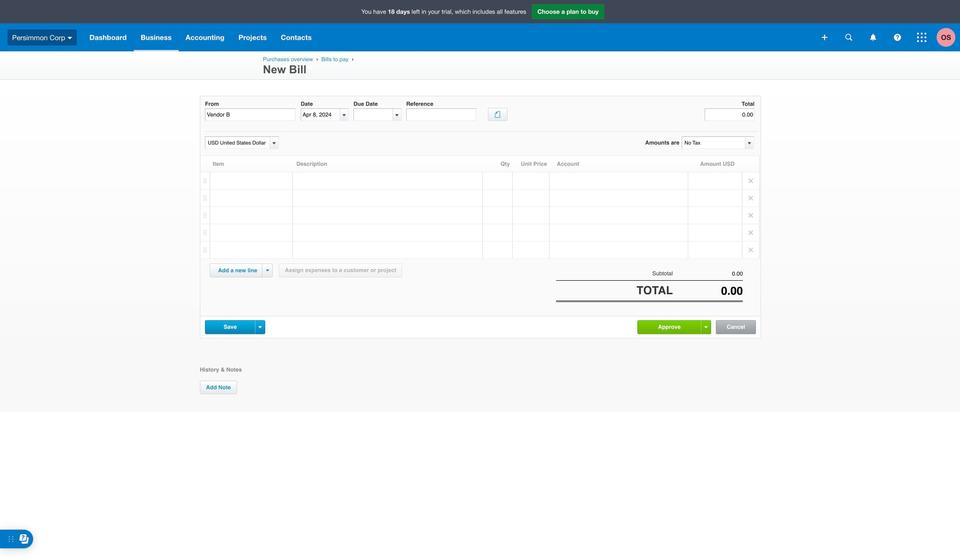 Task type: describe. For each thing, give the bounding box(es) containing it.
3 delete line item image from the top
[[743, 207, 760, 224]]

0 horizontal spatial svg image
[[822, 35, 828, 40]]

2 horizontal spatial svg image
[[895, 34, 902, 41]]

5 delete line item image from the top
[[743, 242, 760, 258]]

more add line options... image
[[266, 270, 269, 272]]

1 horizontal spatial svg image
[[846, 34, 853, 41]]

4 delete line item image from the top
[[743, 224, 760, 241]]

more save options... image
[[259, 326, 262, 328]]



Task type: vqa. For each thing, say whether or not it's contained in the screenshot.
more approve options... image
yes



Task type: locate. For each thing, give the bounding box(es) containing it.
1 horizontal spatial svg image
[[871, 34, 877, 41]]

svg image
[[918, 33, 927, 42], [846, 34, 853, 41], [68, 37, 72, 39]]

svg image
[[871, 34, 877, 41], [895, 34, 902, 41], [822, 35, 828, 40]]

delete line item image
[[743, 172, 760, 189], [743, 190, 760, 207], [743, 207, 760, 224], [743, 224, 760, 241], [743, 242, 760, 258]]

None text field
[[407, 109, 477, 121], [705, 109, 755, 121], [301, 109, 340, 121], [206, 137, 269, 149], [673, 285, 744, 298], [407, 109, 477, 121], [705, 109, 755, 121], [301, 109, 340, 121], [206, 137, 269, 149], [673, 285, 744, 298]]

1 delete line item image from the top
[[743, 172, 760, 189]]

0 horizontal spatial svg image
[[68, 37, 72, 39]]

more approve options... image
[[705, 326, 708, 328]]

2 delete line item image from the top
[[743, 190, 760, 207]]

banner
[[0, 0, 961, 51]]

2 horizontal spatial svg image
[[918, 33, 927, 42]]

None text field
[[205, 109, 296, 121], [354, 109, 393, 121], [683, 137, 745, 149], [673, 271, 744, 277], [205, 109, 296, 121], [354, 109, 393, 121], [683, 137, 745, 149], [673, 271, 744, 277]]



